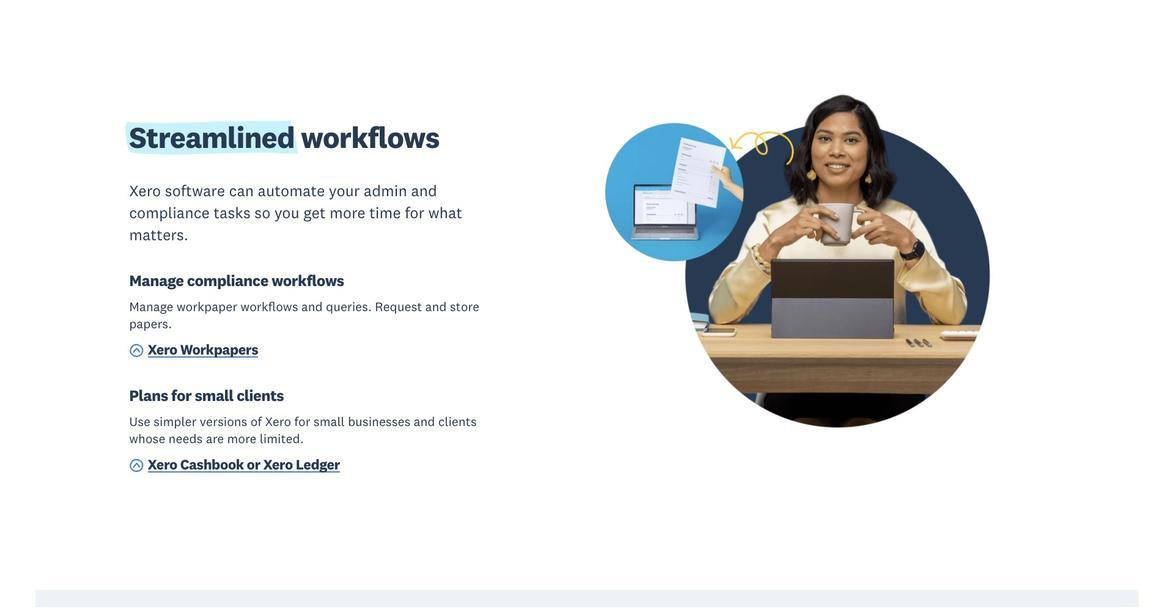 Task type: vqa. For each thing, say whether or not it's contained in the screenshot.
the right features
no



Task type: locate. For each thing, give the bounding box(es) containing it.
workflows
[[295, 119, 440, 156], [272, 271, 344, 291], [241, 299, 298, 315]]

compliance inside xero software can automate your admin and compliance tasks so you get more time for what matters.
[[129, 203, 210, 223]]

2 vertical spatial for
[[294, 414, 311, 430]]

xero up matters.
[[129, 181, 161, 201]]

2 horizontal spatial for
[[405, 203, 425, 223]]

needs
[[169, 431, 203, 447]]

1 vertical spatial small
[[314, 414, 345, 430]]

1 horizontal spatial more
[[330, 203, 366, 223]]

0 horizontal spatial more
[[227, 431, 257, 447]]

for
[[405, 203, 425, 223], [171, 386, 192, 406], [294, 414, 311, 430]]

more down of
[[227, 431, 257, 447]]

workflows inside the manage workpaper workflows and queries. request and store papers.
[[241, 299, 298, 315]]

streamlined
[[129, 119, 295, 156]]

workpaper
[[177, 299, 237, 315]]

workflows up admin
[[295, 119, 440, 156]]

clients
[[237, 386, 284, 406], [439, 414, 477, 430]]

and left "store" at left
[[426, 299, 447, 315]]

or
[[247, 456, 261, 474]]

1 horizontal spatial clients
[[439, 414, 477, 430]]

for right time
[[405, 203, 425, 223]]

1 vertical spatial clients
[[439, 414, 477, 430]]

xero inside use simpler versions of xero for small businesses and clients whose needs are more limited.
[[265, 414, 291, 430]]

0 vertical spatial compliance
[[129, 203, 210, 223]]

xero for cashbook
[[148, 456, 177, 474]]

small up ledger
[[314, 414, 345, 430]]

limited.
[[260, 431, 304, 447]]

for inside xero software can automate your admin and compliance tasks so you get more time for what matters.
[[405, 203, 425, 223]]

papers.
[[129, 316, 172, 332]]

manage
[[129, 271, 184, 291], [129, 299, 173, 315]]

1 vertical spatial compliance
[[187, 271, 268, 291]]

manage inside the manage workpaper workflows and queries. request and store papers.
[[129, 299, 173, 315]]

0 vertical spatial small
[[195, 386, 234, 406]]

1 vertical spatial for
[[171, 386, 192, 406]]

xero workpapers button
[[129, 341, 258, 362]]

xero inside xero software can automate your admin and compliance tasks so you get more time for what matters.
[[129, 181, 161, 201]]

simpler
[[154, 414, 197, 430]]

workflows down manage compliance workflows
[[241, 299, 298, 315]]

0 horizontal spatial small
[[195, 386, 234, 406]]

1 vertical spatial workflows
[[272, 271, 344, 291]]

0 horizontal spatial clients
[[237, 386, 284, 406]]

workpapers
[[180, 341, 258, 359]]

for up limited.
[[294, 414, 311, 430]]

for up simpler
[[171, 386, 192, 406]]

queries.
[[326, 299, 372, 315]]

can
[[229, 181, 254, 201]]

1 manage from the top
[[129, 271, 184, 291]]

xero for workpapers
[[148, 341, 177, 359]]

and
[[411, 181, 437, 201], [302, 299, 323, 315], [426, 299, 447, 315], [414, 414, 435, 430]]

manage workpaper workflows and queries. request and store papers.
[[129, 299, 480, 332]]

1 vertical spatial manage
[[129, 299, 173, 315]]

small
[[195, 386, 234, 406], [314, 414, 345, 430]]

1 horizontal spatial small
[[314, 414, 345, 430]]

are
[[206, 431, 224, 447]]

xero down whose
[[148, 456, 177, 474]]

and left queries.
[[302, 299, 323, 315]]

2 vertical spatial workflows
[[241, 299, 298, 315]]

admin
[[364, 181, 407, 201]]

xero
[[129, 181, 161, 201], [148, 341, 177, 359], [265, 414, 291, 430], [148, 456, 177, 474], [263, 456, 293, 474]]

compliance up matters.
[[129, 203, 210, 223]]

and right businesses
[[414, 414, 435, 430]]

xero for software
[[129, 181, 161, 201]]

2 manage from the top
[[129, 299, 173, 315]]

0 vertical spatial more
[[330, 203, 366, 223]]

workflows up the manage workpaper workflows and queries. request and store papers. on the left of the page
[[272, 271, 344, 291]]

and up what
[[411, 181, 437, 201]]

streamlined workflows image
[[599, 75, 1046, 522]]

use
[[129, 414, 150, 430]]

1 horizontal spatial for
[[294, 414, 311, 430]]

0 vertical spatial clients
[[237, 386, 284, 406]]

compliance up workpaper
[[187, 271, 268, 291]]

manage for manage workpaper workflows and queries. request and store papers.
[[129, 299, 173, 315]]

xero down papers.
[[148, 341, 177, 359]]

xero software can automate your admin and compliance tasks so you get more time for what matters.
[[129, 181, 463, 245]]

more inside use simpler versions of xero for small businesses and clients whose needs are more limited.
[[227, 431, 257, 447]]

0 vertical spatial manage
[[129, 271, 184, 291]]

0 vertical spatial for
[[405, 203, 425, 223]]

workflows for compliance
[[272, 271, 344, 291]]

more down your
[[330, 203, 366, 223]]

xero workpapers
[[148, 341, 258, 359]]

plans for small clients
[[129, 386, 284, 406]]

0 vertical spatial workflows
[[295, 119, 440, 156]]

what
[[429, 203, 463, 223]]

store
[[450, 299, 480, 315]]

compliance
[[129, 203, 210, 223], [187, 271, 268, 291]]

xero up limited.
[[265, 414, 291, 430]]

1 vertical spatial more
[[227, 431, 257, 447]]

small up versions
[[195, 386, 234, 406]]

more
[[330, 203, 366, 223], [227, 431, 257, 447]]



Task type: describe. For each thing, give the bounding box(es) containing it.
and inside use simpler versions of xero for small businesses and clients whose needs are more limited.
[[414, 414, 435, 430]]

matters.
[[129, 225, 188, 245]]

for inside use simpler versions of xero for small businesses and clients whose needs are more limited.
[[294, 414, 311, 430]]

0 horizontal spatial for
[[171, 386, 192, 406]]

whose
[[129, 431, 165, 447]]

cashbook
[[180, 456, 244, 474]]

ledger
[[296, 456, 340, 474]]

xero cashbook or xero ledger button
[[129, 456, 340, 477]]

xero right "or"
[[263, 456, 293, 474]]

more inside xero software can automate your admin and compliance tasks so you get more time for what matters.
[[330, 203, 366, 223]]

tasks
[[214, 203, 251, 223]]

clients inside use simpler versions of xero for small businesses and clients whose needs are more limited.
[[439, 414, 477, 430]]

time
[[370, 203, 401, 223]]

and inside xero software can automate your admin and compliance tasks so you get more time for what matters.
[[411, 181, 437, 201]]

manage compliance workflows
[[129, 271, 344, 291]]

manage for manage compliance workflows
[[129, 271, 184, 291]]

your
[[329, 181, 360, 201]]

of
[[251, 414, 262, 430]]

software
[[165, 181, 225, 201]]

versions
[[200, 414, 248, 430]]

get
[[304, 203, 326, 223]]

automate
[[258, 181, 325, 201]]

you
[[275, 203, 300, 223]]

xero cashbook or xero ledger
[[148, 456, 340, 474]]

request
[[375, 299, 422, 315]]

workflows for workpaper
[[241, 299, 298, 315]]

small inside use simpler versions of xero for small businesses and clients whose needs are more limited.
[[314, 414, 345, 430]]

so
[[255, 203, 271, 223]]

businesses
[[348, 414, 411, 430]]

plans
[[129, 386, 168, 406]]

use simpler versions of xero for small businesses and clients whose needs are more limited.
[[129, 414, 477, 447]]



